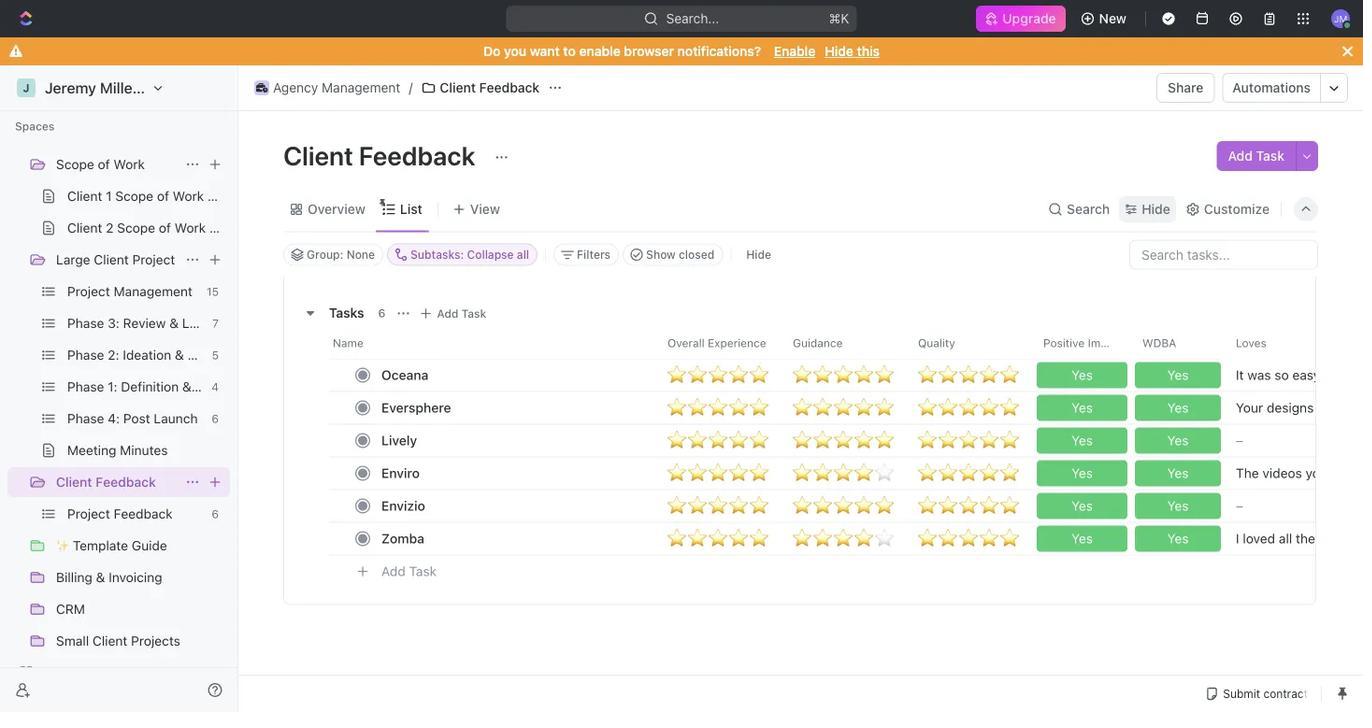 Task type: locate. For each thing, give the bounding box(es) containing it.
overall experience custom field. :5 .of. 5 element
[[668, 364, 688, 386], [688, 364, 709, 386], [709, 364, 730, 386], [730, 364, 750, 386], [750, 364, 771, 386], [668, 396, 688, 419], [688, 396, 709, 419], [709, 396, 730, 419], [730, 396, 750, 419], [750, 396, 771, 419], [668, 429, 688, 452], [688, 429, 709, 452], [709, 429, 730, 452], [730, 429, 750, 452], [750, 429, 771, 452], [668, 462, 688, 484], [688, 462, 709, 484], [709, 462, 730, 484], [730, 462, 750, 484], [750, 462, 771, 484], [668, 495, 688, 517], [688, 495, 709, 517], [709, 495, 730, 517], [730, 495, 750, 517], [750, 495, 771, 517], [668, 527, 688, 550], [688, 527, 709, 550], [709, 527, 730, 550], [730, 527, 750, 550], [750, 527, 771, 550]]

task up name dropdown button
[[462, 307, 487, 321]]

hide left this
[[825, 43, 854, 59]]

✨
[[56, 538, 69, 554]]

work down client 1 scope of work docs link
[[175, 220, 206, 236]]

phase
[[67, 316, 104, 331], [67, 347, 104, 363], [67, 379, 104, 395], [67, 411, 104, 426]]

client feedback up list 'link'
[[283, 140, 481, 171]]

2 horizontal spatial task
[[1257, 148, 1285, 164]]

2 vertical spatial add
[[382, 564, 406, 580]]

docs up client 2 scope of work docs
[[208, 188, 238, 204]]

2 vertical spatial scope
[[117, 220, 155, 236]]

1 vertical spatial spaces
[[95, 665, 139, 681]]

1 vertical spatial scope
[[115, 188, 153, 204]]

1 horizontal spatial all
[[517, 248, 529, 261]]

0 horizontal spatial management
[[114, 284, 193, 299]]

1 phase from the top
[[67, 316, 104, 331]]

add task button down zomba
[[373, 561, 444, 583]]

2 vertical spatial hide
[[747, 248, 772, 261]]

1 vertical spatial docs
[[209, 220, 240, 236]]

2 vertical spatial project
[[67, 506, 110, 522]]

view up collapse
[[470, 202, 500, 217]]

1 vertical spatial of
[[157, 188, 169, 204]]

none
[[347, 248, 375, 261]]

automations button
[[1224, 74, 1321, 102]]

2 vertical spatial of
[[159, 220, 171, 236]]

spaces down the "small client projects"
[[95, 665, 139, 681]]

phase 1: definition & onboarding
[[67, 379, 266, 395]]

view button
[[446, 196, 507, 223]]

upgrade
[[1003, 11, 1056, 26]]

project inside "link"
[[67, 506, 110, 522]]

project down client 2 scope of work docs link
[[132, 252, 175, 267]]

guidance
[[793, 337, 843, 350]]

management inside agency management link
[[322, 80, 401, 95]]

overall experience
[[668, 337, 767, 350]]

client feedback down meeting minutes
[[56, 475, 156, 490]]

view for view
[[470, 202, 500, 217]]

0 vertical spatial of
[[98, 157, 110, 172]]

all
[[517, 248, 529, 261], [78, 665, 91, 681]]

guidance custom field. :5 .of. 5 element
[[793, 364, 814, 386], [814, 364, 834, 386], [834, 364, 855, 386], [855, 364, 875, 386], [875, 364, 896, 386], [793, 396, 814, 419], [814, 396, 834, 419], [834, 396, 855, 419], [855, 396, 875, 419], [875, 396, 896, 419], [793, 429, 814, 452], [814, 429, 834, 452], [834, 429, 855, 452], [855, 429, 875, 452], [875, 429, 896, 452], [793, 495, 814, 517], [814, 495, 834, 517], [834, 495, 855, 517], [855, 495, 875, 517], [875, 495, 896, 517]]

add task up the customize
[[1228, 148, 1285, 164]]

enable
[[774, 43, 816, 59]]

of for 2
[[159, 220, 171, 236]]

& right review
[[169, 316, 179, 331]]

scope right '1'
[[115, 188, 153, 204]]

quality custom field. :5 .of. 5 element
[[918, 364, 939, 386], [939, 364, 960, 386], [960, 364, 980, 386], [980, 364, 1001, 386], [1001, 364, 1021, 386], [918, 396, 939, 419], [939, 396, 960, 419], [960, 396, 980, 419], [980, 396, 1001, 419], [1001, 396, 1021, 419], [918, 429, 939, 452], [939, 429, 960, 452], [960, 429, 980, 452], [980, 429, 1001, 452], [1001, 429, 1021, 452], [918, 462, 939, 484], [939, 462, 960, 484], [960, 462, 980, 484], [980, 462, 1001, 484], [1001, 462, 1021, 484], [918, 495, 939, 517], [939, 495, 960, 517], [960, 495, 980, 517], [980, 495, 1001, 517], [1001, 495, 1021, 517], [918, 527, 939, 550], [939, 527, 960, 550], [960, 527, 980, 550], [980, 527, 1001, 550], [1001, 527, 1021, 550]]

project management link
[[67, 277, 199, 307]]

0 horizontal spatial add
[[382, 564, 406, 580]]

add task down zomba
[[382, 564, 437, 580]]

overview
[[308, 202, 366, 217]]

& for review
[[169, 316, 179, 331]]

management inside project management link
[[114, 284, 193, 299]]

1 vertical spatial management
[[114, 284, 193, 299]]

work up client 2 scope of work docs
[[173, 188, 204, 204]]

– button
[[1225, 424, 1364, 458], [1225, 490, 1364, 524]]

client up overview link
[[283, 140, 353, 171]]

phase for phase 2: ideation & production
[[67, 347, 104, 363]]

scope of work link
[[56, 150, 178, 180]]

0 vertical spatial add task
[[1228, 148, 1285, 164]]

0 horizontal spatial hide
[[747, 248, 772, 261]]

6
[[378, 307, 386, 321], [212, 412, 219, 426], [212, 508, 219, 521]]

client feedback down the do
[[440, 80, 540, 95]]

notifications?
[[678, 43, 761, 59]]

hide
[[825, 43, 854, 59], [1142, 202, 1171, 217], [747, 248, 772, 261]]

add task button up name dropdown button
[[415, 303, 494, 325]]

all down small
[[78, 665, 91, 681]]

& right ideation
[[175, 347, 184, 363]]

0 vertical spatial all
[[517, 248, 529, 261]]

client right /
[[440, 80, 476, 95]]

jm
[[1334, 13, 1348, 24]]

sidebar navigation
[[0, 65, 266, 713]]

4
[[212, 381, 219, 394]]

add up name dropdown button
[[437, 307, 459, 321]]

1 vertical spatial add task button
[[415, 303, 494, 325]]

1 vertical spatial –
[[1236, 499, 1244, 514]]

management
[[322, 80, 401, 95], [114, 284, 193, 299]]

show
[[646, 248, 676, 261]]

add down zomba
[[382, 564, 406, 580]]

all right collapse
[[517, 248, 529, 261]]

work for 1
[[173, 188, 204, 204]]

0 vertical spatial launch
[[182, 316, 226, 331]]

client feedback
[[440, 80, 540, 95], [283, 140, 481, 171], [56, 475, 156, 490]]

task
[[1257, 148, 1285, 164], [462, 307, 487, 321], [409, 564, 437, 580]]

0 horizontal spatial task
[[409, 564, 437, 580]]

task for bottom add task button
[[409, 564, 437, 580]]

billing & invoicing
[[56, 570, 162, 585]]

add task for bottom add task button
[[382, 564, 437, 580]]

quality button
[[907, 329, 1033, 359]]

0 vertical spatial scope
[[56, 157, 94, 172]]

0 vertical spatial –
[[1236, 433, 1244, 449]]

management left /
[[322, 80, 401, 95]]

enable
[[579, 43, 621, 59]]

⌘k
[[829, 11, 850, 26]]

client 2 scope of work docs link
[[67, 213, 240, 243]]

client
[[440, 80, 476, 95], [283, 140, 353, 171], [67, 188, 102, 204], [67, 220, 102, 236], [94, 252, 129, 267], [56, 475, 92, 490], [93, 634, 127, 649]]

– button for lively
[[1225, 424, 1364, 458]]

management up phase 3: review & launch
[[114, 284, 193, 299]]

0 horizontal spatial client feedback link
[[56, 468, 178, 498]]

phase 4: post launch
[[67, 411, 198, 426]]

2 horizontal spatial hide
[[1142, 202, 1171, 217]]

do you want to enable browser notifications? enable hide this
[[484, 43, 880, 59]]

project feedback link
[[67, 499, 204, 529]]

6 right project feedback "link"
[[212, 508, 219, 521]]

overview link
[[304, 196, 366, 223]]

client left '1'
[[67, 188, 102, 204]]

& left the 4
[[182, 379, 192, 395]]

2 vertical spatial add task
[[382, 564, 437, 580]]

0 vertical spatial management
[[322, 80, 401, 95]]

customize button
[[1180, 196, 1276, 223]]

task up the customize
[[1257, 148, 1285, 164]]

scope right the '2'
[[117, 220, 155, 236]]

0 vertical spatial hide
[[825, 43, 854, 59]]

phase left 3:
[[67, 316, 104, 331]]

1 vertical spatial task
[[462, 307, 487, 321]]

6 right tasks
[[378, 307, 386, 321]]

client feedback link down the do
[[417, 77, 545, 99]]

share button
[[1157, 73, 1215, 103]]

hide right closed
[[747, 248, 772, 261]]

view
[[470, 202, 500, 217], [45, 665, 74, 681]]

view inside button
[[470, 202, 500, 217]]

of down client 1 scope of work docs link
[[159, 220, 171, 236]]

0 vertical spatial work
[[114, 157, 145, 172]]

client feedback link up project feedback
[[56, 468, 178, 498]]

spaces down j
[[15, 120, 55, 133]]

2 vertical spatial 6
[[212, 508, 219, 521]]

loves
[[1236, 337, 1267, 350]]

⭐ ⭐ ⭐ ⭐ ⭐
[[668, 364, 769, 386], [793, 364, 894, 386], [918, 364, 1019, 386], [668, 396, 769, 418], [793, 396, 894, 418], [918, 396, 1019, 418], [668, 429, 769, 451], [793, 429, 894, 451], [918, 429, 1019, 451], [668, 462, 769, 484], [793, 462, 894, 484], [918, 462, 1019, 484], [668, 495, 769, 517], [793, 495, 894, 517], [918, 495, 1019, 517], [668, 527, 769, 549], [793, 527, 894, 549], [918, 527, 1019, 549]]

docs for client 2 scope of work docs
[[209, 220, 240, 236]]

crm link
[[56, 595, 226, 625]]

incre
[[1341, 400, 1364, 416]]

1 vertical spatial project
[[67, 284, 110, 299]]

hide right search
[[1142, 202, 1171, 217]]

0 vertical spatial view
[[470, 202, 500, 217]]

view all spaces link
[[7, 658, 226, 688]]

1 vertical spatial 6
[[212, 412, 219, 426]]

enviro link
[[377, 460, 653, 488]]

0 vertical spatial docs
[[208, 188, 238, 204]]

0 vertical spatial – button
[[1225, 424, 1364, 458]]

2 horizontal spatial add
[[1228, 148, 1253, 164]]

add task button up the customize
[[1217, 141, 1296, 171]]

review
[[123, 316, 166, 331]]

scope inside client 1 scope of work docs link
[[115, 188, 153, 204]]

launch down phase 1: definition & onboarding link
[[154, 411, 198, 426]]

4 phase from the top
[[67, 411, 104, 426]]

phase left 2:
[[67, 347, 104, 363]]

0 vertical spatial add task button
[[1217, 141, 1296, 171]]

management for agency management
[[322, 80, 401, 95]]

of up '1'
[[98, 157, 110, 172]]

invoicing
[[109, 570, 162, 585]]

1 horizontal spatial spaces
[[95, 665, 139, 681]]

yes
[[1072, 368, 1093, 383], [1168, 368, 1189, 383], [1072, 401, 1093, 416], [1168, 401, 1189, 416], [1072, 433, 1093, 449], [1168, 433, 1189, 449], [1072, 466, 1093, 481], [1168, 466, 1189, 481], [1072, 499, 1093, 514], [1168, 499, 1189, 514], [1072, 531, 1093, 547], [1168, 531, 1189, 547]]

2 phase from the top
[[67, 347, 104, 363]]

phase left 4: at the left bottom of page
[[67, 411, 104, 426]]

0 vertical spatial add
[[1228, 148, 1253, 164]]

1 vertical spatial – button
[[1225, 490, 1364, 524]]

docs inside client 2 scope of work docs link
[[209, 220, 240, 236]]

1 horizontal spatial client feedback link
[[417, 77, 545, 99]]

0 vertical spatial task
[[1257, 148, 1285, 164]]

ideation
[[123, 347, 171, 363]]

add up the customize
[[1228, 148, 1253, 164]]

1 horizontal spatial view
[[470, 202, 500, 217]]

3 phase from the top
[[67, 379, 104, 395]]

2 vertical spatial client feedback
[[56, 475, 156, 490]]

small client projects
[[56, 634, 180, 649]]

project up template
[[67, 506, 110, 522]]

small client projects link
[[56, 627, 226, 657]]

jm button
[[1326, 4, 1356, 34]]

project down large
[[67, 284, 110, 299]]

envizio link
[[377, 493, 653, 520]]

2 – from the top
[[1236, 499, 1244, 514]]

phase 3: review & launch
[[67, 316, 226, 331]]

0 vertical spatial spaces
[[15, 120, 55, 133]]

0 vertical spatial client feedback link
[[417, 77, 545, 99]]

onboarding
[[195, 379, 266, 395]]

phase left 1:
[[67, 379, 104, 395]]

– for envizio
[[1236, 499, 1244, 514]]

guidance custom field. :4 .of. 5 element
[[793, 462, 814, 484], [814, 462, 834, 484], [834, 462, 855, 484], [855, 462, 875, 484], [875, 462, 896, 484], [793, 527, 814, 550], [814, 527, 834, 550], [834, 527, 855, 550], [855, 527, 875, 550], [875, 527, 896, 550]]

2 vertical spatial task
[[409, 564, 437, 580]]

2 vertical spatial work
[[175, 220, 206, 236]]

⭐
[[668, 364, 686, 386], [688, 364, 707, 386], [709, 364, 728, 386], [730, 364, 748, 386], [750, 364, 769, 386], [793, 364, 812, 386], [814, 364, 832, 386], [834, 364, 853, 386], [855, 364, 874, 386], [875, 364, 894, 386], [918, 364, 937, 386], [939, 364, 958, 386], [960, 364, 978, 386], [980, 364, 999, 386], [1001, 364, 1019, 386], [668, 396, 686, 418], [688, 396, 707, 418], [709, 396, 728, 418], [730, 396, 748, 418], [750, 396, 769, 418], [793, 396, 812, 418], [814, 396, 832, 418], [834, 396, 853, 418], [855, 396, 874, 418], [875, 396, 894, 418], [918, 396, 937, 418], [939, 396, 958, 418], [960, 396, 978, 418], [980, 396, 999, 418], [1001, 396, 1019, 418], [668, 429, 686, 451], [688, 429, 707, 451], [709, 429, 728, 451], [730, 429, 748, 451], [750, 429, 769, 451], [793, 429, 812, 451], [814, 429, 832, 451], [834, 429, 853, 451], [855, 429, 874, 451], [875, 429, 894, 451], [918, 429, 937, 451], [939, 429, 958, 451], [960, 429, 978, 451], [980, 429, 999, 451], [1001, 429, 1019, 451], [668, 462, 686, 484], [688, 462, 707, 484], [709, 462, 728, 484], [730, 462, 748, 484], [750, 462, 769, 484], [793, 462, 812, 484], [814, 462, 832, 484], [834, 462, 853, 484], [855, 462, 874, 484], [875, 462, 894, 484], [918, 462, 937, 484], [939, 462, 958, 484], [960, 462, 978, 484], [980, 462, 999, 484], [1001, 462, 1019, 484], [668, 495, 686, 517], [688, 495, 707, 517], [709, 495, 728, 517], [730, 495, 748, 517], [750, 495, 769, 517], [793, 495, 812, 517], [814, 495, 832, 517], [834, 495, 853, 517], [855, 495, 874, 517], [875, 495, 894, 517], [918, 495, 937, 517], [939, 495, 958, 517], [960, 495, 978, 517], [980, 495, 999, 517], [1001, 495, 1019, 517], [668, 527, 686, 549], [688, 527, 707, 549], [709, 527, 728, 549], [730, 527, 748, 549], [750, 527, 769, 549], [793, 527, 812, 549], [814, 527, 832, 549], [834, 527, 853, 549], [855, 527, 874, 549], [875, 527, 894, 549], [918, 527, 937, 549], [939, 527, 958, 549], [960, 527, 978, 549], [980, 527, 999, 549], [1001, 527, 1019, 549]]

0 horizontal spatial all
[[78, 665, 91, 681]]

feedback up project feedback
[[96, 475, 156, 490]]

scope inside client 2 scope of work docs link
[[117, 220, 155, 236]]

quality
[[918, 337, 956, 350]]

add for topmost add task button
[[1228, 148, 1253, 164]]

scope down jeremy
[[56, 157, 94, 172]]

work up client 1 scope of work docs
[[114, 157, 145, 172]]

closed
[[679, 248, 715, 261]]

task down zomba
[[409, 564, 437, 580]]

2
[[106, 220, 114, 236]]

1 vertical spatial hide
[[1142, 202, 1171, 217]]

guidance button
[[782, 329, 907, 359]]

of for 1
[[157, 188, 169, 204]]

0 vertical spatial project
[[132, 252, 175, 267]]

1 – from the top
[[1236, 433, 1244, 449]]

2 – button from the top
[[1225, 490, 1364, 524]]

1 vertical spatial all
[[78, 665, 91, 681]]

– button down your designs are incre
[[1225, 490, 1364, 524]]

impact
[[1088, 337, 1125, 350]]

small
[[56, 634, 89, 649]]

feedback down you
[[479, 80, 540, 95]]

1 vertical spatial add
[[437, 307, 459, 321]]

6 for project feedback
[[212, 508, 219, 521]]

0 horizontal spatial view
[[45, 665, 74, 681]]

– button for envizio
[[1225, 490, 1364, 524]]

task for topmost add task button
[[1257, 148, 1285, 164]]

show closed
[[646, 248, 715, 261]]

1 vertical spatial work
[[173, 188, 204, 204]]

docs up 15
[[209, 220, 240, 236]]

view all spaces
[[45, 665, 139, 681]]

launch down 15
[[182, 316, 226, 331]]

– for lively
[[1236, 433, 1244, 449]]

view down small
[[45, 665, 74, 681]]

1 – button from the top
[[1225, 424, 1364, 458]]

name button
[[329, 329, 657, 359]]

view inside sidebar navigation
[[45, 665, 74, 681]]

of up client 2 scope of work docs
[[157, 188, 169, 204]]

wdba
[[1143, 337, 1177, 350]]

1 horizontal spatial management
[[322, 80, 401, 95]]

& for definition
[[182, 379, 192, 395]]

1 vertical spatial view
[[45, 665, 74, 681]]

meeting minutes link
[[67, 436, 226, 466]]

feedback up ✨ template guide link
[[114, 506, 173, 522]]

– button down designs at right
[[1225, 424, 1364, 458]]

large client project link
[[56, 245, 178, 275]]

feedback inside "link"
[[114, 506, 173, 522]]

automations
[[1233, 80, 1311, 95]]

docs inside client 1 scope of work docs link
[[208, 188, 238, 204]]

6 down the 4
[[212, 412, 219, 426]]

add task up name dropdown button
[[437, 307, 487, 321]]

name
[[333, 337, 364, 350]]

feedback
[[479, 80, 540, 95], [359, 140, 476, 171], [96, 475, 156, 490], [114, 506, 173, 522]]



Task type: vqa. For each thing, say whether or not it's contained in the screenshot.


Task type: describe. For each thing, give the bounding box(es) containing it.
group:
[[307, 248, 344, 261]]

add task for topmost add task button
[[1228, 148, 1285, 164]]

customize
[[1204, 202, 1270, 217]]

meeting
[[67, 443, 116, 458]]

do
[[484, 43, 501, 59]]

your designs are incre
[[1236, 400, 1364, 433]]

guide
[[132, 538, 167, 554]]

7
[[212, 317, 219, 330]]

agency management
[[273, 80, 401, 95]]

jeremy miller's workspace
[[45, 79, 232, 97]]

1 vertical spatial add task
[[437, 307, 487, 321]]

1 horizontal spatial task
[[462, 307, 487, 321]]

list
[[400, 202, 423, 217]]

0 horizontal spatial spaces
[[15, 120, 55, 133]]

15
[[207, 285, 219, 298]]

oceana
[[382, 368, 429, 383]]

upgrade link
[[977, 6, 1066, 32]]

phase 3: review & launch link
[[67, 309, 226, 339]]

client down the '2'
[[94, 252, 129, 267]]

subtasks:
[[411, 248, 464, 261]]

filters
[[577, 248, 611, 261]]

scope for 2
[[117, 220, 155, 236]]

2:
[[108, 347, 119, 363]]

all inside sidebar navigation
[[78, 665, 91, 681]]

client up view all spaces link
[[93, 634, 127, 649]]

browser
[[624, 43, 674, 59]]

miller's
[[100, 79, 150, 97]]

phase for phase 4: post launch
[[67, 411, 104, 426]]

phase for phase 1: definition & onboarding
[[67, 379, 104, 395]]

business time image
[[256, 83, 268, 93]]

this
[[857, 43, 880, 59]]

zomba link
[[377, 526, 653, 553]]

tara shultz's workspace, , element
[[17, 79, 36, 97]]

agency
[[273, 80, 318, 95]]

6 for phase 4: post launch
[[212, 412, 219, 426]]

enviro
[[382, 466, 420, 481]]

docs for client 1 scope of work docs
[[208, 188, 238, 204]]

want
[[530, 43, 560, 59]]

billing
[[56, 570, 92, 585]]

scope inside the scope of work "link"
[[56, 157, 94, 172]]

filters button
[[554, 244, 619, 266]]

1
[[106, 188, 112, 204]]

work for 2
[[175, 220, 206, 236]]

work inside "link"
[[114, 157, 145, 172]]

to
[[563, 43, 576, 59]]

meeting minutes
[[67, 443, 168, 458]]

your
[[1236, 400, 1264, 416]]

agency management link
[[250, 77, 405, 99]]

client left the '2'
[[67, 220, 102, 236]]

lively
[[382, 433, 417, 449]]

positive
[[1044, 337, 1085, 350]]

Search tasks... text field
[[1131, 241, 1318, 269]]

minutes
[[120, 443, 168, 458]]

0 vertical spatial 6
[[378, 307, 386, 321]]

& right billing
[[96, 570, 105, 585]]

/
[[409, 80, 413, 95]]

phase for phase 3: review & launch
[[67, 316, 104, 331]]

hide inside hide dropdown button
[[1142, 202, 1171, 217]]

post
[[123, 411, 150, 426]]

phase 1: definition & onboarding link
[[67, 372, 266, 402]]

phase 2: ideation & production
[[67, 347, 254, 363]]

group: none
[[307, 248, 375, 261]]

2 vertical spatial add task button
[[373, 561, 444, 583]]

hide button
[[739, 244, 779, 266]]

designs
[[1267, 400, 1314, 416]]

eversphere link
[[377, 395, 653, 422]]

management for project management
[[114, 284, 193, 299]]

0 vertical spatial client feedback
[[440, 80, 540, 95]]

phase 4: post launch link
[[67, 404, 204, 434]]

1 vertical spatial client feedback link
[[56, 468, 178, 498]]

client feedback inside sidebar navigation
[[56, 475, 156, 490]]

list link
[[396, 196, 423, 223]]

hide inside hide button
[[747, 248, 772, 261]]

positive impact button
[[1033, 329, 1132, 359]]

experience
[[708, 337, 767, 350]]

client 1 scope of work docs link
[[67, 181, 238, 211]]

you
[[504, 43, 527, 59]]

oceana link
[[377, 362, 653, 389]]

zomba
[[382, 531, 425, 547]]

project feedback
[[67, 506, 173, 522]]

large client project
[[56, 252, 175, 267]]

definition
[[121, 379, 179, 395]]

project for project feedback
[[67, 506, 110, 522]]

subtasks: collapse all
[[411, 248, 529, 261]]

workspace
[[154, 79, 232, 97]]

1:
[[108, 379, 117, 395]]

search button
[[1043, 196, 1116, 223]]

share
[[1168, 80, 1204, 95]]

show closed button
[[623, 244, 723, 266]]

positive impact
[[1044, 337, 1125, 350]]

client 1 scope of work docs
[[67, 188, 238, 204]]

4:
[[108, 411, 120, 426]]

feedback up 'list' at the left
[[359, 140, 476, 171]]

1 horizontal spatial add
[[437, 307, 459, 321]]

1 vertical spatial client feedback
[[283, 140, 481, 171]]

scope for 1
[[115, 188, 153, 204]]

view button
[[446, 188, 507, 231]]

view for view all spaces
[[45, 665, 74, 681]]

loves button
[[1225, 329, 1364, 359]]

hide button
[[1120, 196, 1176, 223]]

add for bottom add task button
[[382, 564, 406, 580]]

project for project management
[[67, 284, 110, 299]]

are
[[1318, 400, 1337, 416]]

client 2 scope of work docs
[[67, 220, 240, 236]]

new
[[1100, 11, 1127, 26]]

your designs are incre button
[[1225, 392, 1364, 433]]

1 horizontal spatial hide
[[825, 43, 854, 59]]

template
[[73, 538, 128, 554]]

jeremy
[[45, 79, 96, 97]]

1 vertical spatial launch
[[154, 411, 198, 426]]

client down meeting
[[56, 475, 92, 490]]

of inside "link"
[[98, 157, 110, 172]]

projects
[[131, 634, 180, 649]]

collapse
[[467, 248, 514, 261]]

& for ideation
[[175, 347, 184, 363]]

lively link
[[377, 428, 653, 455]]



